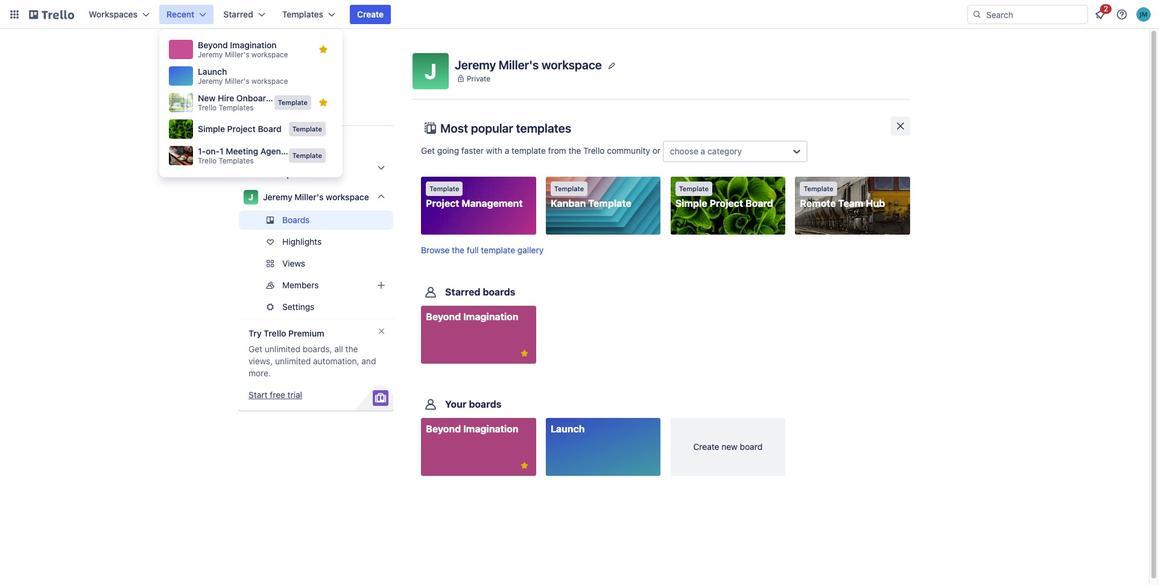 Task type: locate. For each thing, give the bounding box(es) containing it.
imagination down your boards
[[463, 424, 519, 435]]

1 starred icon image from the top
[[319, 45, 328, 54]]

the inside the try trello premium get unlimited boards, all the views, unlimited automation, and more.
[[345, 344, 358, 354]]

0 vertical spatial boards
[[483, 287, 515, 298]]

1 beyond imagination from the top
[[426, 311, 519, 322]]

0 vertical spatial board
[[258, 124, 282, 134]]

0 vertical spatial beyond
[[198, 40, 228, 50]]

0 vertical spatial boards link
[[239, 53, 393, 75]]

get left going
[[421, 145, 435, 155]]

boards for your boards
[[469, 399, 502, 410]]

create inside button
[[357, 9, 384, 19]]

workspace inside beyond imagination jeremy miller's workspace
[[251, 50, 288, 59]]

template kanban template
[[551, 185, 632, 209]]

a right choose
[[701, 146, 705, 156]]

template down templates
[[512, 145, 546, 155]]

the left full
[[452, 245, 465, 255]]

0 horizontal spatial simple
[[198, 124, 225, 134]]

1 horizontal spatial jeremy miller's workspace
[[455, 58, 602, 71]]

1 vertical spatial simple
[[675, 198, 707, 209]]

starred icon image right home at the left of the page
[[319, 98, 328, 107]]

beyond down starred boards
[[426, 311, 461, 322]]

workspaces
[[89, 9, 138, 19], [246, 138, 290, 147]]

beyond
[[198, 40, 228, 50], [426, 311, 461, 322], [426, 424, 461, 435]]

jeremy up launch jeremy miller's workspace on the left top
[[198, 50, 223, 59]]

1 vertical spatial starred
[[445, 287, 481, 298]]

beyond imagination link down starred boards
[[421, 306, 536, 364]]

1 vertical spatial workspaces
[[246, 138, 290, 147]]

0 horizontal spatial project
[[227, 124, 256, 134]]

browse
[[421, 245, 450, 255]]

choose a category
[[670, 146, 742, 156]]

boards for 2nd boards "link" from the top of the page
[[282, 215, 310, 225]]

0 vertical spatial jeremy miller's workspace
[[455, 58, 602, 71]]

0 vertical spatial j
[[425, 59, 437, 83]]

2 beyond imagination link from the top
[[421, 418, 536, 476]]

0 horizontal spatial create
[[357, 9, 384, 19]]

1-on-1 meeting agenda trello templates
[[198, 146, 291, 165]]

starred up beyond imagination jeremy miller's workspace
[[223, 9, 253, 19]]

beyond imagination
[[426, 311, 519, 322], [426, 424, 519, 435]]

workspace
[[251, 50, 288, 59], [542, 58, 602, 71], [251, 77, 288, 86], [263, 169, 306, 179], [326, 192, 369, 202]]

1 vertical spatial template
[[481, 245, 515, 255]]

a
[[505, 145, 509, 155], [701, 146, 705, 156]]

2 horizontal spatial the
[[569, 145, 581, 155]]

launch
[[198, 66, 227, 77], [551, 424, 585, 435]]

new hire onboarding trello templates
[[198, 93, 283, 112]]

template down going
[[430, 185, 459, 192]]

trial
[[288, 390, 302, 400]]

jeremy miller's workspace up private
[[455, 58, 602, 71]]

j down meeting
[[248, 163, 253, 173]]

beyond imagination for click to unstar this board. it will be removed from your starred list. icon
[[426, 424, 519, 435]]

imagination
[[230, 40, 277, 50], [463, 311, 519, 322], [463, 424, 519, 435]]

0 vertical spatial the
[[569, 145, 581, 155]]

1 vertical spatial boards link
[[239, 211, 393, 230]]

j inside button
[[425, 59, 437, 83]]

j left private
[[425, 59, 437, 83]]

jeremy miller's workspace
[[455, 58, 602, 71], [263, 192, 369, 202]]

0 horizontal spatial launch
[[198, 66, 227, 77]]

get up views,
[[249, 344, 262, 354]]

trello left community
[[583, 145, 605, 155]]

project inside 'menu'
[[227, 124, 256, 134]]

jeremy
[[198, 50, 223, 59], [455, 58, 496, 71], [198, 77, 223, 86], [263, 192, 292, 202]]

miller's
[[225, 50, 249, 59], [499, 58, 539, 71], [225, 77, 249, 86], [295, 192, 324, 202]]

template down home link
[[292, 125, 322, 133]]

1 vertical spatial imagination
[[463, 311, 519, 322]]

1 horizontal spatial workspaces
[[246, 138, 290, 147]]

project
[[227, 124, 256, 134], [426, 198, 459, 209], [710, 198, 743, 209]]

0 horizontal spatial the
[[345, 344, 358, 354]]

project down category at the right top
[[710, 198, 743, 209]]

0 vertical spatial unlimited
[[265, 344, 300, 354]]

trello left 1
[[198, 156, 217, 165]]

1-
[[198, 146, 206, 156]]

boards up highlights
[[282, 215, 310, 225]]

trello inside 1-on-1 meeting agenda trello templates
[[198, 156, 217, 165]]

search image
[[972, 10, 982, 19]]

views link
[[239, 254, 393, 273]]

1 vertical spatial unlimited
[[275, 356, 311, 366]]

the for try trello premium get unlimited boards, all the views, unlimited automation, and more.
[[345, 344, 358, 354]]

full
[[467, 245, 479, 255]]

simple down choose
[[675, 198, 707, 209]]

templates
[[516, 121, 571, 135]]

try trello premium get unlimited boards, all the views, unlimited automation, and more.
[[249, 328, 376, 378]]

1 vertical spatial beyond
[[426, 311, 461, 322]]

0 vertical spatial imagination
[[230, 40, 277, 50]]

boards right board image at the top of the page
[[263, 59, 291, 69]]

create
[[357, 9, 384, 19], [693, 442, 719, 452]]

the right from
[[569, 145, 581, 155]]

template up kanban
[[554, 185, 584, 192]]

2 vertical spatial beyond
[[426, 424, 461, 435]]

1 vertical spatial create
[[693, 442, 719, 452]]

agenda
[[261, 146, 291, 156]]

menu
[[167, 36, 335, 170]]

template
[[512, 145, 546, 155], [481, 245, 515, 255]]

jeremy up private
[[455, 58, 496, 71]]

0 horizontal spatial starred
[[223, 9, 253, 19]]

2 vertical spatial the
[[345, 344, 358, 354]]

your
[[445, 399, 467, 410]]

starred
[[223, 9, 253, 19], [445, 287, 481, 298]]

1 horizontal spatial simple
[[675, 198, 707, 209]]

1 vertical spatial beyond imagination link
[[421, 418, 536, 476]]

unlimited up views,
[[265, 344, 300, 354]]

1 vertical spatial jeremy miller's workspace
[[263, 192, 369, 202]]

add image
[[374, 278, 389, 293]]

peterson's
[[291, 157, 334, 167]]

boards link up the highlights link
[[239, 211, 393, 230]]

1 vertical spatial j
[[248, 163, 253, 173]]

and
[[362, 356, 376, 366]]

project up browse
[[426, 198, 459, 209]]

templates right "starred" popup button
[[282, 9, 323, 19]]

project inside template project management
[[426, 198, 459, 209]]

beyond imagination jeremy miller's workspace
[[198, 40, 288, 59]]

board
[[740, 442, 763, 452]]

boards right your
[[469, 399, 502, 410]]

1 horizontal spatial get
[[421, 145, 435, 155]]

1 vertical spatial beyond imagination
[[426, 424, 519, 435]]

trello right try on the bottom of the page
[[264, 328, 286, 338]]

2 beyond imagination from the top
[[426, 424, 519, 435]]

0 vertical spatial launch
[[198, 66, 227, 77]]

starred down full
[[445, 287, 481, 298]]

beyond down your
[[426, 424, 461, 435]]

j down 1-on-1 meeting agenda trello templates
[[248, 192, 253, 202]]

1 vertical spatial board
[[746, 198, 773, 209]]

new
[[722, 442, 738, 452]]

template
[[278, 98, 308, 106], [292, 125, 322, 133], [292, 151, 322, 159], [430, 185, 459, 192], [554, 185, 584, 192], [679, 185, 709, 192], [804, 185, 834, 192], [588, 198, 632, 209]]

imagination down starred boards
[[463, 311, 519, 322]]

boards for starred boards
[[483, 287, 515, 298]]

0 horizontal spatial a
[[505, 145, 509, 155]]

hire
[[218, 93, 234, 103]]

boards link up templates link
[[239, 53, 393, 75]]

imagination up board image at the top of the page
[[230, 40, 277, 50]]

0 horizontal spatial workspaces
[[89, 9, 138, 19]]

imagination for 2nd the beyond imagination link from the top
[[463, 424, 519, 435]]

starred icon image down the templates popup button
[[319, 45, 328, 54]]

board
[[258, 124, 282, 134], [746, 198, 773, 209]]

create button
[[350, 5, 391, 24]]

templates
[[282, 9, 323, 19], [263, 83, 304, 93], [219, 103, 254, 112], [219, 156, 254, 165]]

the
[[569, 145, 581, 155], [452, 245, 465, 255], [345, 344, 358, 354]]

1 horizontal spatial create
[[693, 442, 719, 452]]

templates up simple project board
[[219, 103, 254, 112]]

jeremy miller's workspace down james peterson's workspace at the top of the page
[[263, 192, 369, 202]]

start free trial button
[[249, 389, 302, 401]]

beyond imagination down your boards
[[426, 424, 519, 435]]

board left remote
[[746, 198, 773, 209]]

1 horizontal spatial the
[[452, 245, 465, 255]]

j for james peterson's workspace
[[248, 163, 253, 173]]

beyond inside beyond imagination jeremy miller's workspace
[[198, 40, 228, 50]]

james
[[263, 157, 289, 167]]

2 vertical spatial imagination
[[463, 424, 519, 435]]

board down home at the left of the page
[[258, 124, 282, 134]]

1 vertical spatial boards
[[469, 399, 502, 410]]

1 horizontal spatial starred
[[445, 287, 481, 298]]

board image
[[244, 57, 258, 71]]

template right full
[[481, 245, 515, 255]]

template up remote
[[804, 185, 834, 192]]

get inside the try trello premium get unlimited boards, all the views, unlimited automation, and more.
[[249, 344, 262, 354]]

0 vertical spatial create
[[357, 9, 384, 19]]

0 vertical spatial starred
[[223, 9, 253, 19]]

starred button
[[216, 5, 273, 24]]

members
[[282, 280, 319, 290]]

project down home icon
[[227, 124, 256, 134]]

2 vertical spatial j
[[248, 192, 253, 202]]

jeremy up new
[[198, 77, 223, 86]]

0 vertical spatial simple
[[198, 124, 225, 134]]

a right with
[[505, 145, 509, 155]]

workspace down james
[[263, 169, 306, 179]]

trello inside new hire onboarding trello templates
[[198, 103, 217, 112]]

template inside template remote team hub
[[804, 185, 834, 192]]

simple inside template simple project board
[[675, 198, 707, 209]]

1 horizontal spatial project
[[426, 198, 459, 209]]

0 vertical spatial beyond imagination
[[426, 311, 519, 322]]

boards link
[[239, 53, 393, 75], [239, 211, 393, 230]]

boards
[[263, 59, 291, 69], [282, 215, 310, 225]]

unlimited down boards,
[[275, 356, 311, 366]]

1 horizontal spatial launch
[[551, 424, 585, 435]]

beyond imagination link
[[421, 306, 536, 364], [421, 418, 536, 476]]

1 vertical spatial get
[[249, 344, 262, 354]]

templates down simple project board
[[219, 156, 254, 165]]

j
[[425, 59, 437, 83], [248, 163, 253, 173], [248, 192, 253, 202]]

beyond down recent popup button
[[198, 40, 228, 50]]

workspace up onboarding
[[251, 77, 288, 86]]

beyond imagination down starred boards
[[426, 311, 519, 322]]

boards,
[[303, 344, 332, 354]]

template right the 'agenda'
[[292, 151, 322, 159]]

trello
[[198, 103, 217, 112], [583, 145, 605, 155], [198, 156, 217, 165], [264, 328, 286, 338]]

1 vertical spatial launch
[[551, 424, 585, 435]]

going
[[437, 145, 459, 155]]

workspace inside launch jeremy miller's workspace
[[251, 77, 288, 86]]

get
[[421, 145, 435, 155], [249, 344, 262, 354]]

workspace down primary element
[[542, 58, 602, 71]]

or
[[653, 145, 661, 155]]

start
[[249, 390, 268, 400]]

beyond for 2nd the beyond imagination link from the top
[[426, 424, 461, 435]]

the right all
[[345, 344, 358, 354]]

1 vertical spatial starred icon image
[[319, 98, 328, 107]]

create for create
[[357, 9, 384, 19]]

with
[[486, 145, 502, 155]]

templates inside popup button
[[282, 9, 323, 19]]

launch inside launch jeremy miller's workspace
[[198, 66, 227, 77]]

boards down browse the full template gallery link on the left of the page
[[483, 287, 515, 298]]

0 vertical spatial beyond imagination link
[[421, 306, 536, 364]]

simple up on-
[[198, 124, 225, 134]]

0 vertical spatial workspaces
[[89, 9, 138, 19]]

0 vertical spatial starred icon image
[[319, 45, 328, 54]]

2 horizontal spatial project
[[710, 198, 743, 209]]

premium
[[288, 328, 324, 338]]

project for management
[[426, 198, 459, 209]]

beyond for 1st the beyond imagination link from the top
[[426, 311, 461, 322]]

templates link
[[239, 77, 393, 99]]

views
[[282, 258, 305, 268]]

recent
[[167, 9, 194, 19]]

j for jeremy miller's workspace
[[248, 192, 253, 202]]

1 vertical spatial boards
[[282, 215, 310, 225]]

beyond imagination link down your boards
[[421, 418, 536, 476]]

popular
[[471, 121, 513, 135]]

workspace up launch jeremy miller's workspace on the left top
[[251, 50, 288, 59]]

templates up home at the left of the page
[[263, 83, 304, 93]]

0 horizontal spatial get
[[249, 344, 262, 354]]

template down choose
[[679, 185, 709, 192]]

starred inside popup button
[[223, 9, 253, 19]]

starred for starred
[[223, 9, 253, 19]]

0 vertical spatial boards
[[263, 59, 291, 69]]

template right kanban
[[588, 198, 632, 209]]

starred icon image
[[319, 45, 328, 54], [319, 98, 328, 107]]

1 horizontal spatial board
[[746, 198, 773, 209]]

trello left hire
[[198, 103, 217, 112]]



Task type: describe. For each thing, give the bounding box(es) containing it.
back to home image
[[29, 5, 74, 24]]

gallery
[[518, 245, 544, 255]]

menu containing beyond imagination
[[167, 36, 335, 170]]

1 beyond imagination link from the top
[[421, 306, 536, 364]]

remote
[[800, 198, 836, 209]]

create for create new board
[[693, 442, 719, 452]]

board inside template simple project board
[[746, 198, 773, 209]]

kanban
[[551, 198, 586, 209]]

j button
[[413, 53, 449, 89]]

template inside template project management
[[430, 185, 459, 192]]

home
[[263, 107, 287, 117]]

1 boards link from the top
[[239, 53, 393, 75]]

start free trial
[[249, 390, 302, 400]]

settings link
[[239, 297, 393, 317]]

james peterson's workspace
[[263, 157, 334, 179]]

workspaces inside dropdown button
[[89, 9, 138, 19]]

jeremy inside beyond imagination jeremy miller's workspace
[[198, 50, 223, 59]]

from
[[548, 145, 566, 155]]

starred boards
[[445, 287, 515, 298]]

template remote team hub
[[800, 185, 885, 209]]

workspaces button
[[81, 5, 157, 24]]

click to unstar this board. it will be removed from your starred list. image
[[519, 461, 530, 471]]

launch link
[[546, 418, 661, 476]]

members link
[[239, 276, 393, 295]]

open information menu image
[[1116, 8, 1128, 21]]

jeremy miller (jeremymiller198) image
[[1137, 7, 1151, 22]]

1 vertical spatial the
[[452, 245, 465, 255]]

highlights
[[282, 236, 322, 247]]

all
[[334, 344, 343, 354]]

get going faster with a template from the trello community or
[[421, 145, 663, 155]]

more.
[[249, 368, 271, 378]]

trello inside the try trello premium get unlimited boards, all the views, unlimited automation, and more.
[[264, 328, 286, 338]]

browse the full template gallery link
[[421, 245, 544, 255]]

2 boards link from the top
[[239, 211, 393, 230]]

workspace down peterson's
[[326, 192, 369, 202]]

jeremy down james
[[263, 192, 292, 202]]

hub
[[866, 198, 885, 209]]

templates inside new hire onboarding trello templates
[[219, 103, 254, 112]]

browse the full template gallery
[[421, 245, 544, 255]]

miller's inside launch jeremy miller's workspace
[[225, 77, 249, 86]]

Search field
[[982, 5, 1088, 24]]

2 starred icon image from the top
[[319, 98, 328, 107]]

choose
[[670, 146, 699, 156]]

workspace inside james peterson's workspace
[[263, 169, 306, 179]]

team
[[838, 198, 864, 209]]

2 notifications image
[[1093, 7, 1108, 22]]

click to unstar this board. it will be removed from your starred list. image
[[519, 348, 530, 359]]

imagination inside beyond imagination jeremy miller's workspace
[[230, 40, 277, 50]]

1
[[220, 146, 224, 156]]

automation,
[[313, 356, 359, 366]]

private
[[467, 74, 491, 83]]

miller's inside beyond imagination jeremy miller's workspace
[[225, 50, 249, 59]]

launch for launch
[[551, 424, 585, 435]]

0 vertical spatial get
[[421, 145, 435, 155]]

onboarding
[[236, 93, 283, 103]]

most
[[440, 121, 468, 135]]

templates button
[[275, 5, 343, 24]]

1 horizontal spatial a
[[701, 146, 705, 156]]

on-
[[206, 146, 220, 156]]

settings
[[282, 302, 315, 312]]

0 horizontal spatial jeremy miller's workspace
[[263, 192, 369, 202]]

simple inside 'menu'
[[198, 124, 225, 134]]

primary element
[[0, 0, 1158, 29]]

create new board
[[693, 442, 763, 452]]

home image
[[244, 105, 258, 119]]

simple project board
[[198, 124, 282, 134]]

try
[[249, 328, 262, 338]]

template board image
[[244, 81, 258, 95]]

free
[[270, 390, 285, 400]]

most popular templates
[[440, 121, 571, 135]]

boards for 1st boards "link"
[[263, 59, 291, 69]]

jeremy inside launch jeremy miller's workspace
[[198, 77, 223, 86]]

template inside template simple project board
[[679, 185, 709, 192]]

imagination for 1st the beyond imagination link from the top
[[463, 311, 519, 322]]

home link
[[239, 101, 393, 123]]

project for board
[[227, 124, 256, 134]]

template up home at the left of the page
[[278, 98, 308, 106]]

project inside template simple project board
[[710, 198, 743, 209]]

templates inside 1-on-1 meeting agenda trello templates
[[219, 156, 254, 165]]

template project management
[[426, 185, 523, 209]]

0 horizontal spatial board
[[258, 124, 282, 134]]

beyond imagination for click to unstar this board. it will be removed from your starred list. image
[[426, 311, 519, 322]]

views,
[[249, 356, 273, 366]]

your boards
[[445, 399, 502, 410]]

category
[[708, 146, 742, 156]]

template simple project board
[[675, 185, 773, 209]]

highlights link
[[239, 232, 393, 252]]

0 vertical spatial template
[[512, 145, 546, 155]]

faster
[[461, 145, 484, 155]]

starred for starred boards
[[445, 287, 481, 298]]

the for get going faster with a template from the trello community or
[[569, 145, 581, 155]]

community
[[607, 145, 650, 155]]

launch for launch jeremy miller's workspace
[[198, 66, 227, 77]]

management
[[462, 198, 523, 209]]

launch jeremy miller's workspace
[[198, 66, 288, 86]]

recent button
[[159, 5, 214, 24]]

meeting
[[226, 146, 258, 156]]

new
[[198, 93, 216, 103]]



Task type: vqa. For each thing, say whether or not it's contained in the screenshot.
JEREMY
yes



